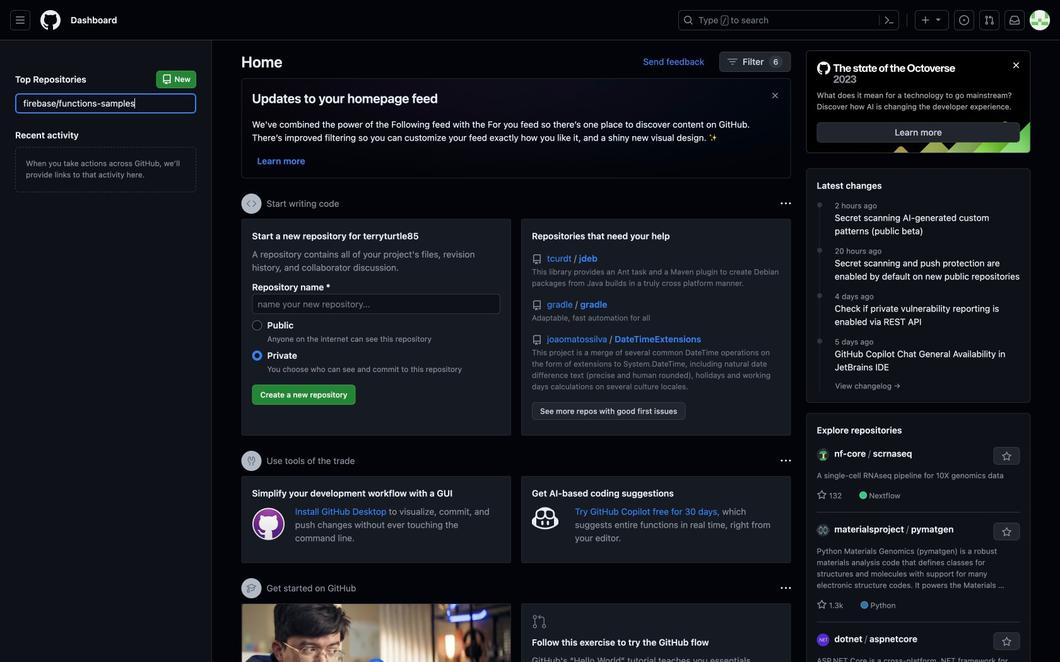 Task type: vqa. For each thing, say whether or not it's contained in the screenshot.
Confirm
no



Task type: describe. For each thing, give the bounding box(es) containing it.
Top Repositories search field
[[15, 93, 196, 114]]

why am i seeing this? image for try the github flow element
[[781, 584, 791, 594]]

what is github? image
[[242, 605, 511, 663]]

star this repository image for @materialsproject profile "image"
[[1002, 528, 1012, 538]]

star this repository image for @dotnet profile image
[[1002, 637, 1012, 648]]

explore repositories navigation
[[806, 413, 1031, 663]]

Find a repository… text field
[[15, 93, 196, 114]]

why am i seeing this? image for 'repositories that need your help' 'element'
[[781, 199, 791, 209]]

star this repository image
[[1002, 452, 1012, 462]]

start a new repository element
[[241, 219, 511, 436]]

star image
[[817, 600, 827, 610]]

@dotnet profile image
[[817, 634, 830, 647]]

plus image
[[921, 15, 931, 25]]

close image
[[1011, 60, 1021, 70]]

@nf-core profile image
[[817, 449, 830, 461]]

tools image
[[246, 456, 257, 466]]

1 horizontal spatial git pull request image
[[985, 15, 995, 25]]

command palette image
[[884, 15, 894, 25]]



Task type: locate. For each thing, give the bounding box(es) containing it.
what is github? element
[[241, 604, 511, 663]]

filter image
[[728, 57, 738, 67]]

issue opened image
[[959, 15, 969, 25]]

dot fill image
[[815, 291, 825, 301]]

2 repo image from the top
[[532, 335, 542, 346]]

0 horizontal spatial git pull request image
[[532, 615, 547, 630]]

1 vertical spatial star this repository image
[[1002, 637, 1012, 648]]

1 vertical spatial repo image
[[532, 335, 542, 346]]

github logo image
[[817, 61, 956, 85]]

@materialsproject profile image
[[817, 524, 830, 537]]

3 why am i seeing this? image from the top
[[781, 584, 791, 594]]

code image
[[246, 199, 257, 209]]

simplify your development workflow with a gui element
[[241, 476, 511, 564]]

2 vertical spatial why am i seeing this? image
[[781, 584, 791, 594]]

1 dot fill image from the top
[[815, 200, 825, 210]]

name your new repository... text field
[[252, 294, 500, 314]]

star this repository image
[[1002, 528, 1012, 538], [1002, 637, 1012, 648]]

triangle down image
[[933, 14, 944, 24]]

dot fill image
[[815, 200, 825, 210], [815, 246, 825, 256], [815, 336, 825, 347]]

repo image
[[532, 255, 542, 265]]

homepage image
[[40, 10, 61, 30]]

try the github flow element
[[521, 604, 791, 663]]

mortar board image
[[246, 584, 257, 594]]

0 vertical spatial repo image
[[532, 301, 542, 311]]

get ai-based coding suggestions element
[[521, 476, 791, 564]]

git pull request image inside try the github flow element
[[532, 615, 547, 630]]

repo image
[[532, 301, 542, 311], [532, 335, 542, 346]]

1 repo image from the top
[[532, 301, 542, 311]]

github desktop image
[[252, 508, 285, 541]]

2 dot fill image from the top
[[815, 246, 825, 256]]

1 vertical spatial why am i seeing this? image
[[781, 456, 791, 466]]

git pull request image
[[985, 15, 995, 25], [532, 615, 547, 630]]

2 why am i seeing this? image from the top
[[781, 456, 791, 466]]

1 star this repository image from the top
[[1002, 528, 1012, 538]]

1 vertical spatial dot fill image
[[815, 246, 825, 256]]

star image
[[817, 490, 827, 501]]

None radio
[[252, 321, 262, 331], [252, 351, 262, 361], [252, 321, 262, 331], [252, 351, 262, 361]]

2 star this repository image from the top
[[1002, 637, 1012, 648]]

1 why am i seeing this? image from the top
[[781, 199, 791, 209]]

0 vertical spatial git pull request image
[[985, 15, 995, 25]]

0 vertical spatial star this repository image
[[1002, 528, 1012, 538]]

explore element
[[806, 50, 1031, 663]]

3 dot fill image from the top
[[815, 336, 825, 347]]

notifications image
[[1010, 15, 1020, 25]]

x image
[[770, 91, 780, 101]]

repositories that need your help element
[[521, 219, 791, 436]]

0 vertical spatial dot fill image
[[815, 200, 825, 210]]

0 vertical spatial why am i seeing this? image
[[781, 199, 791, 209]]

1 vertical spatial git pull request image
[[532, 615, 547, 630]]

why am i seeing this? image for get ai-based coding suggestions element
[[781, 456, 791, 466]]

why am i seeing this? image
[[781, 199, 791, 209], [781, 456, 791, 466], [781, 584, 791, 594]]

2 vertical spatial dot fill image
[[815, 336, 825, 347]]



